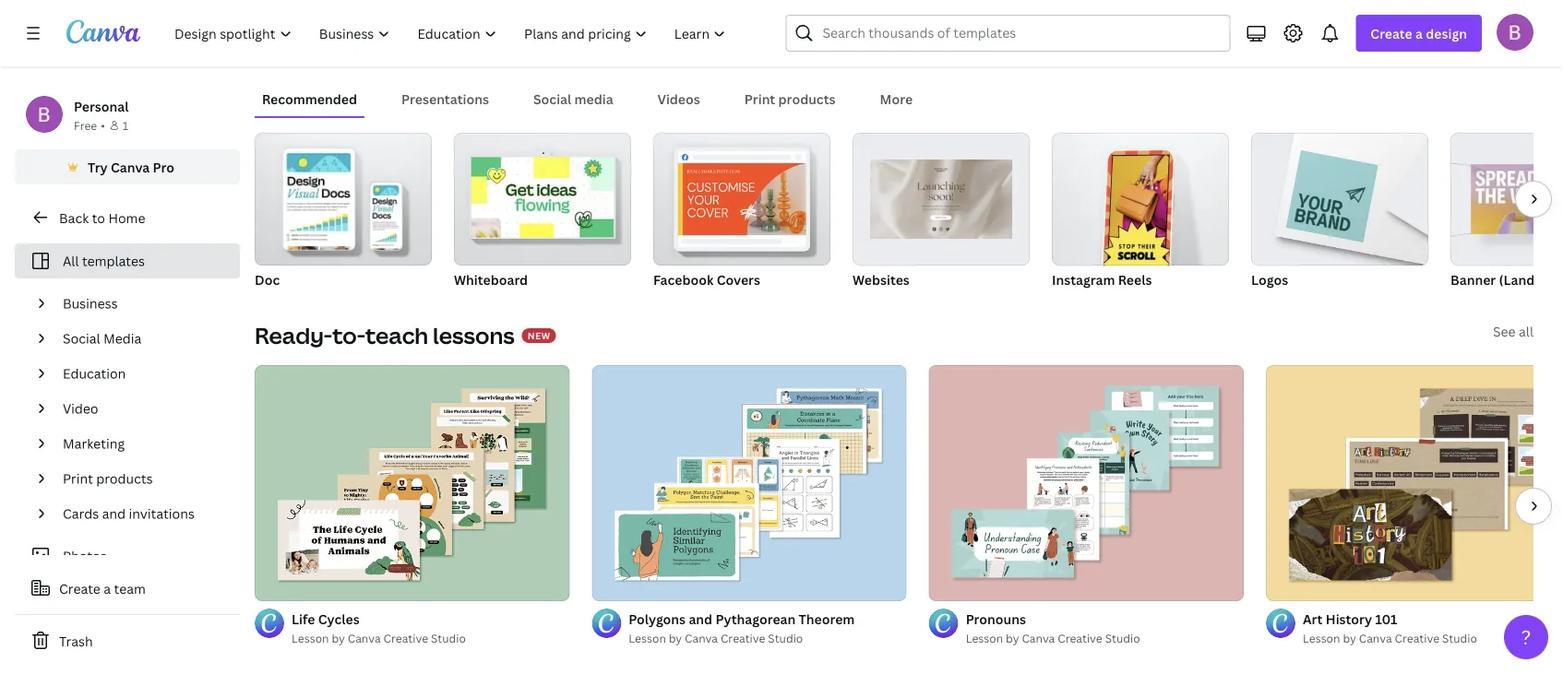 Task type: locate. For each thing, give the bounding box(es) containing it.
print products inside print products link
[[63, 470, 153, 488]]

by down history
[[1343, 631, 1356, 646]]

3 by from the left
[[1006, 631, 1019, 646]]

facebook covers link
[[653, 133, 831, 292]]

a inside create a team button
[[104, 580, 111, 598]]

print products button
[[737, 81, 843, 116]]

ready-
[[255, 321, 332, 351]]

studio down pronouns link
[[1105, 631, 1140, 646]]

0 horizontal spatial products
[[96, 470, 153, 488]]

lesson by canva creative studio link for lesson
[[1303, 629, 1563, 648]]

videos
[[658, 90, 700, 108]]

facebook cover image
[[653, 133, 831, 266], [678, 163, 806, 235]]

social left media
[[533, 90, 571, 108]]

website image
[[870, 151, 1012, 248]]

1 vertical spatial social
[[63, 330, 100, 347]]

pronouns image
[[929, 365, 1244, 602]]

1 vertical spatial a
[[104, 580, 111, 598]]

art history 101 image
[[1266, 365, 1563, 602]]

canva inside pronouns lesson by canva creative studio
[[1022, 631, 1055, 646]]

print
[[745, 90, 775, 108], [63, 470, 93, 488]]

4 lesson from the left
[[1303, 631, 1340, 646]]

0 horizontal spatial print
[[63, 470, 93, 488]]

1 horizontal spatial products
[[778, 90, 836, 108]]

print up "cards"
[[63, 470, 93, 488]]

cards and invitations
[[63, 505, 195, 523]]

all
[[1519, 323, 1534, 340]]

create a design
[[1371, 24, 1467, 42]]

polygons
[[629, 610, 686, 628]]

doc
[[255, 271, 280, 288]]

4 lesson by canva creative studio link from the left
[[1303, 629, 1563, 648]]

pronouns
[[966, 610, 1026, 628]]

canva inside life cycles lesson by canva creative studio
[[348, 631, 381, 646]]

print inside button
[[745, 90, 775, 108]]

canva down 101
[[1359, 631, 1392, 646]]

0 horizontal spatial and
[[102, 505, 126, 523]]

a left design at the right of the page
[[1416, 24, 1423, 42]]

theorem
[[799, 610, 855, 628]]

see all link
[[1493, 323, 1534, 340]]

lesson down polygons
[[629, 631, 666, 646]]

back
[[59, 209, 89, 227]]

more
[[880, 90, 913, 108]]

by down cycles
[[332, 631, 345, 646]]

lesson by canva creative studio link for by
[[292, 629, 570, 648]]

back to home
[[59, 209, 145, 227]]

products for print products link
[[96, 470, 153, 488]]

lesson inside pronouns lesson by canva creative studio
[[966, 631, 1003, 646]]

pronouns lesson by canva creative studio
[[966, 610, 1140, 646]]

by down polygons
[[669, 631, 682, 646]]

print for print products button
[[745, 90, 775, 108]]

3 creative from the left
[[1058, 631, 1103, 646]]

? button
[[1504, 616, 1549, 660]]

to-
[[332, 321, 365, 351]]

new
[[528, 329, 551, 342]]

and right polygons
[[689, 610, 713, 628]]

print products inside print products button
[[745, 90, 836, 108]]

2 lesson from the left
[[629, 631, 666, 646]]

1 horizontal spatial and
[[689, 610, 713, 628]]

websites
[[853, 271, 910, 288]]

a left team
[[104, 580, 111, 598]]

0 vertical spatial a
[[1416, 24, 1423, 42]]

covers
[[717, 271, 760, 288]]

1 vertical spatial create
[[59, 580, 100, 598]]

creative down pronouns link
[[1058, 631, 1103, 646]]

doc image
[[255, 133, 432, 266], [255, 133, 432, 266]]

creative inside life cycles lesson by canva creative studio
[[384, 631, 428, 646]]

studio
[[431, 631, 466, 646], [768, 631, 803, 646], [1105, 631, 1140, 646], [1442, 631, 1477, 646]]

whiteboard
[[454, 271, 528, 288]]

create inside create a team button
[[59, 580, 100, 598]]

free
[[74, 118, 97, 133]]

life cycles image
[[255, 365, 570, 602]]

create left design at the right of the page
[[1371, 24, 1413, 42]]

2 studio from the left
[[768, 631, 803, 646]]

3 lesson by canva creative studio link from the left
[[966, 629, 1244, 648]]

2 lesson by canva creative studio link from the left
[[629, 629, 907, 648]]

0 vertical spatial social
[[533, 90, 571, 108]]

trash link
[[15, 623, 240, 660]]

invitations
[[129, 505, 195, 523]]

see all
[[1493, 323, 1534, 340]]

and inside polygons and pythagorean theorem lesson by canva creative studio
[[689, 610, 713, 628]]

recommended button
[[255, 81, 365, 116]]

social down business
[[63, 330, 100, 347]]

social media
[[533, 90, 613, 108]]

social inside button
[[533, 90, 571, 108]]

1 vertical spatial print products
[[63, 470, 153, 488]]

create a team
[[59, 580, 146, 598]]

print products for print products link
[[63, 470, 153, 488]]

canva down cycles
[[348, 631, 381, 646]]

all templates
[[63, 252, 145, 270]]

instagram reels
[[1052, 271, 1152, 288]]

business link
[[55, 286, 229, 321]]

1 horizontal spatial create
[[1371, 24, 1413, 42]]

2 by from the left
[[669, 631, 682, 646]]

lesson
[[292, 631, 329, 646], [629, 631, 666, 646], [966, 631, 1003, 646], [1303, 631, 1340, 646]]

1 creative from the left
[[384, 631, 428, 646]]

home
[[108, 209, 145, 227]]

0 vertical spatial print products
[[745, 90, 836, 108]]

art history 101 link
[[1303, 609, 1563, 629]]

canva down polygons
[[685, 631, 718, 646]]

business
[[63, 295, 118, 312]]

recommended
[[262, 90, 357, 108]]

0 vertical spatial print
[[745, 90, 775, 108]]

life cycles lesson by canva creative studio
[[292, 610, 466, 646]]

websites link
[[853, 133, 1030, 292]]

logo image
[[1251, 133, 1429, 266], [1286, 150, 1379, 243]]

photos
[[63, 548, 107, 565]]

create
[[1371, 24, 1413, 42], [59, 580, 100, 598]]

1 horizontal spatial a
[[1416, 24, 1423, 42]]

creative
[[384, 631, 428, 646], [721, 631, 765, 646], [1058, 631, 1103, 646], [1395, 631, 1440, 646]]

products up cards and invitations
[[96, 470, 153, 488]]

studio down art history 101 'link' at the bottom right of the page
[[1442, 631, 1477, 646]]

create down photos
[[59, 580, 100, 598]]

products
[[778, 90, 836, 108], [96, 470, 153, 488]]

life
[[292, 610, 315, 628]]

1 lesson from the left
[[292, 631, 329, 646]]

print right videos button
[[745, 90, 775, 108]]

create inside create a design dropdown button
[[1371, 24, 1413, 42]]

1 vertical spatial products
[[96, 470, 153, 488]]

0 horizontal spatial create
[[59, 580, 100, 598]]

0 vertical spatial products
[[778, 90, 836, 108]]

banner (landscape) image
[[1451, 133, 1563, 266], [1471, 164, 1563, 234]]

social for social media
[[533, 90, 571, 108]]

by down pronouns
[[1006, 631, 1019, 646]]

studio down polygons and pythagorean theorem link on the bottom of the page
[[768, 631, 803, 646]]

presentations button
[[394, 81, 496, 116]]

banner (landscap link
[[1451, 133, 1563, 292]]

polygons and pythagorean theorem lesson by canva creative studio
[[629, 610, 855, 646]]

creative inside art history 101 lesson by canva creative studio
[[1395, 631, 1440, 646]]

logos link
[[1251, 133, 1429, 292]]

canva right try in the top left of the page
[[111, 158, 150, 176]]

more button
[[873, 81, 920, 116]]

doc link
[[255, 133, 432, 292]]

1 by from the left
[[332, 631, 345, 646]]

canva inside polygons and pythagorean theorem lesson by canva creative studio
[[685, 631, 718, 646]]

create for create a team
[[59, 580, 100, 598]]

products for print products button
[[778, 90, 836, 108]]

lesson down art
[[1303, 631, 1340, 646]]

creative down art history 101 'link' at the bottom right of the page
[[1395, 631, 1440, 646]]

photos link
[[26, 539, 229, 574]]

1 vertical spatial and
[[689, 610, 713, 628]]

products left more button
[[778, 90, 836, 108]]

print products link
[[55, 461, 229, 496]]

1 lesson by canva creative studio link from the left
[[292, 629, 570, 648]]

print for print products link
[[63, 470, 93, 488]]

1 horizontal spatial print products
[[745, 90, 836, 108]]

canva down pronouns
[[1022, 631, 1055, 646]]

0 horizontal spatial a
[[104, 580, 111, 598]]

a
[[1416, 24, 1423, 42], [104, 580, 111, 598]]

3 lesson from the left
[[966, 631, 1003, 646]]

a inside create a design dropdown button
[[1416, 24, 1423, 42]]

try
[[88, 158, 108, 176]]

0 vertical spatial and
[[102, 505, 126, 523]]

0 vertical spatial create
[[1371, 24, 1413, 42]]

creative down life cycles link
[[384, 631, 428, 646]]

0 horizontal spatial print products
[[63, 470, 153, 488]]

None search field
[[786, 15, 1231, 52]]

4 studio from the left
[[1442, 631, 1477, 646]]

lesson down pronouns
[[966, 631, 1003, 646]]

lesson by canva creative studio link for canva
[[966, 629, 1244, 648]]

and right "cards"
[[102, 505, 126, 523]]

1 vertical spatial print
[[63, 470, 93, 488]]

instagram reel image
[[1052, 133, 1229, 266], [1103, 150, 1174, 277]]

polygons and pythagorean theorem image
[[592, 365, 907, 602]]

lesson inside polygons and pythagorean theorem lesson by canva creative studio
[[629, 631, 666, 646]]

marketing link
[[55, 426, 229, 461]]

1 studio from the left
[[431, 631, 466, 646]]

products inside button
[[778, 90, 836, 108]]

video
[[63, 400, 98, 418]]

1
[[123, 118, 129, 133]]

creative down the pythagorean
[[721, 631, 765, 646]]

print products
[[745, 90, 836, 108], [63, 470, 153, 488]]

lesson down life
[[292, 631, 329, 646]]

by inside life cycles lesson by canva creative studio
[[332, 631, 345, 646]]

social inside 'link'
[[63, 330, 100, 347]]

lesson by canva creative studio link for theorem
[[629, 629, 907, 648]]

education
[[63, 365, 126, 383]]

1 horizontal spatial social
[[533, 90, 571, 108]]

3 studio from the left
[[1105, 631, 1140, 646]]

social
[[533, 90, 571, 108], [63, 330, 100, 347]]

lesson inside art history 101 lesson by canva creative studio
[[1303, 631, 1340, 646]]

top level navigation element
[[162, 15, 741, 52]]

4 creative from the left
[[1395, 631, 1440, 646]]

canva inside button
[[111, 158, 150, 176]]

education link
[[55, 356, 229, 391]]

2 creative from the left
[[721, 631, 765, 646]]

canva inside art history 101 lesson by canva creative studio
[[1359, 631, 1392, 646]]

whiteboard image
[[454, 133, 631, 266], [471, 157, 614, 237]]

4 by from the left
[[1343, 631, 1356, 646]]

studio down life cycles link
[[431, 631, 466, 646]]

1 horizontal spatial print
[[745, 90, 775, 108]]

and inside "link"
[[102, 505, 126, 523]]

team
[[114, 580, 146, 598]]

0 horizontal spatial social
[[63, 330, 100, 347]]

instagram reels link
[[1052, 133, 1229, 292]]



Task type: vqa. For each thing, say whether or not it's contained in the screenshot.
a corresponding to team
yes



Task type: describe. For each thing, give the bounding box(es) containing it.
social media link
[[55, 321, 229, 356]]

studio inside polygons and pythagorean theorem lesson by canva creative studio
[[768, 631, 803, 646]]

presentations
[[402, 90, 489, 108]]

lesson inside life cycles lesson by canva creative studio
[[292, 631, 329, 646]]

history
[[1326, 610, 1372, 628]]

create a design button
[[1356, 15, 1482, 52]]

Search search field
[[823, 16, 1219, 51]]

pronouns link
[[966, 609, 1244, 629]]

•
[[101, 118, 105, 133]]

a for team
[[104, 580, 111, 598]]

art history 101 lesson by canva creative studio
[[1303, 610, 1477, 646]]

banner (landscap
[[1451, 271, 1563, 288]]

trash
[[59, 633, 93, 650]]

teach
[[365, 321, 428, 351]]

cycles
[[318, 610, 360, 628]]

create a team button
[[15, 570, 240, 607]]

ready-to-teach lessons
[[255, 321, 515, 351]]

banner (landscape) image inside banner (landscap link
[[1471, 164, 1563, 234]]

studio inside life cycles lesson by canva creative studio
[[431, 631, 466, 646]]

personal
[[74, 97, 129, 115]]

and for cards
[[102, 505, 126, 523]]

by inside polygons and pythagorean theorem lesson by canva creative studio
[[669, 631, 682, 646]]

(landscap
[[1499, 271, 1563, 288]]

studio inside pronouns lesson by canva creative studio
[[1105, 631, 1140, 646]]

to
[[92, 209, 105, 227]]

free •
[[74, 118, 105, 133]]

art
[[1303, 610, 1323, 628]]

pro
[[153, 158, 174, 176]]

back to home link
[[15, 199, 240, 236]]

pythagorean
[[716, 610, 796, 628]]

?
[[1521, 624, 1531, 651]]

creative inside pronouns lesson by canva creative studio
[[1058, 631, 1103, 646]]

logos
[[1251, 271, 1288, 288]]

media
[[574, 90, 613, 108]]

instagram reel image inside "instagram reels" link
[[1103, 150, 1174, 277]]

banner
[[1451, 271, 1496, 288]]

print products for print products button
[[745, 90, 836, 108]]

and for polygons
[[689, 610, 713, 628]]

design
[[1426, 24, 1467, 42]]

video link
[[55, 391, 229, 426]]

bob builder image
[[1497, 14, 1534, 51]]

social for social media
[[63, 330, 100, 347]]

studio inside art history 101 lesson by canva creative studio
[[1442, 631, 1477, 646]]

instagram
[[1052, 271, 1115, 288]]

see
[[1493, 323, 1516, 340]]

a for design
[[1416, 24, 1423, 42]]

try canva pro
[[88, 158, 174, 176]]

try canva pro button
[[15, 150, 240, 185]]

by inside pronouns lesson by canva creative studio
[[1006, 631, 1019, 646]]

social media
[[63, 330, 141, 347]]

cards and invitations link
[[55, 496, 229, 532]]

social media button
[[526, 81, 621, 116]]

media
[[103, 330, 141, 347]]

new lessons have landed image
[[1091, 0, 1534, 52]]

lessons
[[433, 321, 515, 351]]

reels
[[1118, 271, 1152, 288]]

videos button
[[650, 81, 708, 116]]

create for create a design
[[1371, 24, 1413, 42]]

polygons and pythagorean theorem link
[[629, 609, 907, 629]]

life cycles link
[[292, 609, 570, 629]]

cards
[[63, 505, 99, 523]]

whiteboard link
[[454, 133, 631, 292]]

creative inside polygons and pythagorean theorem lesson by canva creative studio
[[721, 631, 765, 646]]

by inside art history 101 lesson by canva creative studio
[[1343, 631, 1356, 646]]

facebook
[[653, 271, 714, 288]]

101
[[1375, 610, 1398, 628]]

facebook covers
[[653, 271, 760, 288]]

all
[[63, 252, 79, 270]]

marketing
[[63, 435, 125, 453]]



